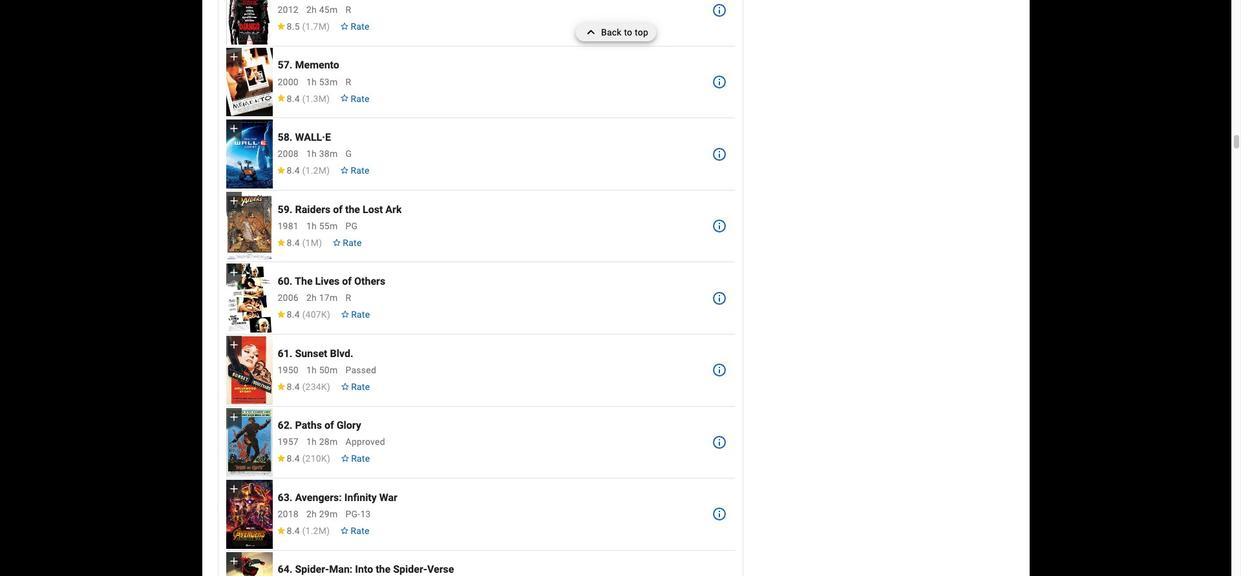 Task type: locate. For each thing, give the bounding box(es) containing it.
3 1h from the top
[[307, 221, 317, 231]]

1 8.4 from the top
[[287, 94, 300, 104]]

r right 53m
[[346, 77, 351, 87]]

0 vertical spatial 1.2m
[[306, 166, 327, 176]]

(
[[302, 21, 306, 32], [302, 94, 306, 104], [302, 166, 306, 176], [302, 238, 306, 248], [302, 310, 306, 320], [302, 382, 306, 392], [302, 454, 306, 465], [302, 526, 306, 537]]

2 1.2m from the top
[[306, 526, 327, 537]]

8 group from the top
[[226, 553, 273, 577]]

2h
[[307, 5, 317, 15], [307, 293, 317, 303], [307, 510, 317, 520]]

1h down wall·e
[[307, 149, 317, 159]]

see more information about django unchained image
[[712, 2, 727, 18]]

1h down 57. memento link
[[307, 77, 317, 87]]

) for paths
[[327, 454, 330, 465]]

7 imdb rating: 8.4 element from the top
[[276, 526, 330, 537]]

star border inline image
[[341, 311, 350, 318], [341, 383, 350, 391], [340, 528, 349, 535]]

8.4 ( 1.2m ) down 2h 29m
[[287, 526, 330, 537]]

rate down others
[[351, 310, 370, 320]]

1.2m down 1h 38m
[[306, 166, 327, 176]]

rate button down 59. raiders of the lost ark link
[[327, 231, 367, 255]]

imdb rating: 8.4 element down 1957
[[276, 454, 330, 465]]

rate button right 1.3m
[[335, 87, 375, 110]]

rate for 63. avengers: infinity war
[[351, 526, 370, 537]]

group for 63. avengers: infinity war
[[226, 481, 273, 549]]

add image
[[227, 50, 240, 63], [227, 339, 240, 352]]

( for wall·e
[[302, 166, 306, 176]]

2 group from the top
[[226, 120, 273, 189]]

1h left 28m
[[307, 437, 317, 448]]

rate button up 59. raiders of the lost ark
[[335, 159, 375, 183]]

1.7m
[[306, 21, 327, 32]]

8.4 down 2006
[[287, 310, 300, 320]]

1 horizontal spatial spider-
[[393, 564, 427, 576]]

1h for paths
[[307, 437, 317, 448]]

imdb rating: 8.4 element
[[276, 94, 330, 104], [276, 166, 330, 176], [276, 238, 322, 248], [276, 310, 330, 320], [276, 382, 330, 392], [276, 454, 330, 465], [276, 526, 330, 537]]

add image for 57.
[[227, 50, 240, 63]]

53m
[[319, 77, 338, 87]]

star inline image down 2008 at the top left of page
[[276, 167, 286, 174]]

r right "45m"
[[346, 5, 351, 15]]

5 add image from the top
[[227, 483, 240, 496]]

8.4 down 1981
[[287, 238, 300, 248]]

group left 1957
[[226, 408, 273, 477]]

star border inline image down passed
[[341, 383, 350, 391]]

man:
[[329, 564, 353, 576]]

add image down kirk douglas in paths of glory (1957) image
[[227, 483, 240, 496]]

rate button down the glory
[[336, 448, 375, 471]]

to
[[624, 27, 633, 38]]

2 vertical spatial 2h
[[307, 510, 317, 520]]

8.4 down 1950
[[287, 382, 300, 392]]

group left 2006
[[226, 264, 273, 333]]

63.
[[278, 492, 293, 504]]

3 add image from the top
[[227, 267, 240, 280]]

star inline image for 60.
[[276, 311, 286, 318]]

7 ( from the top
[[302, 454, 306, 465]]

) down 50m
[[327, 382, 330, 392]]

paths
[[295, 420, 322, 432]]

3 imdb rating: 8.4 element from the top
[[276, 238, 322, 248]]

1m
[[306, 238, 319, 248]]

7 8.4 from the top
[[287, 526, 300, 537]]

61.
[[278, 348, 293, 360]]

2 imdb rating: 8.4 element from the top
[[276, 166, 330, 176]]

1h down raiders
[[307, 221, 317, 231]]

) down 29m
[[327, 526, 330, 537]]

rate right 1.3m
[[351, 94, 370, 104]]

2 star inline image from the top
[[276, 311, 286, 318]]

1.2m down 2h 29m
[[306, 526, 327, 537]]

imdb rating: 8.5 element
[[276, 21, 330, 32]]

4 ( from the top
[[302, 238, 306, 248]]

group left 2000
[[226, 48, 273, 117]]

1h
[[307, 77, 317, 87], [307, 149, 317, 159], [307, 221, 317, 231], [307, 365, 317, 376], [307, 437, 317, 448]]

1h for memento
[[307, 77, 317, 87]]

( for the
[[302, 310, 306, 320]]

2 ( from the top
[[302, 94, 306, 104]]

1 star inline image from the top
[[276, 23, 286, 30]]

add image down martina gedeck, sebastian koch, and ulrich mühe in the lives of others (2006) image
[[227, 339, 240, 352]]

3 star inline image from the top
[[276, 383, 286, 391]]

5 1h from the top
[[307, 437, 317, 448]]

group for 59. raiders of the lost ark
[[226, 192, 273, 261]]

4 add image from the top
[[227, 411, 240, 424]]

rate down pg
[[343, 238, 362, 248]]

6 group from the top
[[226, 408, 273, 477]]

) down 17m
[[327, 310, 330, 320]]

8.4 down 2000
[[287, 94, 300, 104]]

the
[[295, 276, 313, 288]]

1 vertical spatial the
[[376, 564, 391, 576]]

of right lives
[[342, 276, 352, 288]]

1 horizontal spatial the
[[376, 564, 391, 576]]

1.2m for wall·e
[[306, 166, 327, 176]]

2 vertical spatial star inline image
[[276, 167, 286, 174]]

back to top
[[601, 27, 649, 38]]

2 vertical spatial of
[[325, 420, 334, 432]]

2 vertical spatial r
[[346, 293, 351, 303]]

rate down g at the top left of the page
[[351, 166, 370, 176]]

star border inline image down pg-
[[340, 528, 349, 535]]

add image down wall·e (2008) image
[[227, 195, 240, 208]]

star border inline image down 55m
[[333, 239, 342, 246]]

1 8.4 ( 1.2m ) from the top
[[287, 166, 330, 176]]

imdb rating: 8.4 element for sunset
[[276, 382, 330, 392]]

1 add image from the top
[[227, 122, 240, 135]]

4 8.4 from the top
[[287, 310, 300, 320]]

see more information about sunset blvd. image
[[712, 363, 727, 378]]

add image for 60.
[[227, 267, 240, 280]]

3 star inline image from the top
[[276, 167, 286, 174]]

28m
[[319, 437, 338, 448]]

6 imdb rating: 8.4 element from the top
[[276, 454, 330, 465]]

8.4 ( 407k )
[[287, 310, 330, 320]]

0 vertical spatial add image
[[227, 50, 240, 63]]

0 vertical spatial the
[[345, 203, 360, 216]]

star border inline image right 1.3m
[[340, 95, 349, 102]]

5 star inline image from the top
[[276, 528, 286, 535]]

add image down guy pearce and carrie-anne moss in memento (2000) image
[[227, 122, 240, 135]]

2 8.4 from the top
[[287, 166, 300, 176]]

star inline image for 62.
[[276, 455, 286, 463]]

group left 2018
[[226, 481, 273, 549]]

imdb rating: 8.4 element down 2008 at the top left of page
[[276, 166, 330, 176]]

rate button for paths
[[336, 448, 375, 471]]

rate for 58. wall·e
[[351, 166, 370, 176]]

1981
[[278, 221, 299, 231]]

group for 61. sunset blvd.
[[226, 336, 273, 405]]

rate button for memento
[[335, 87, 375, 110]]

r right 17m
[[346, 293, 351, 303]]

star border inline image right 407k
[[341, 311, 350, 318]]

2 8.4 ( 1.2m ) from the top
[[287, 526, 330, 537]]

pg-13
[[346, 510, 371, 520]]

5 ( from the top
[[302, 310, 306, 320]]

star inline image
[[276, 239, 286, 246], [276, 311, 286, 318], [276, 383, 286, 391], [276, 455, 286, 463], [276, 528, 286, 535]]

8.4
[[287, 94, 300, 104], [287, 166, 300, 176], [287, 238, 300, 248], [287, 310, 300, 320], [287, 382, 300, 392], [287, 454, 300, 465], [287, 526, 300, 537]]

2006
[[278, 293, 299, 303]]

of
[[333, 203, 343, 216], [342, 276, 352, 288], [325, 420, 334, 432]]

star inline image down 2006
[[276, 311, 286, 318]]

rate button right 1.7m
[[335, 15, 375, 38]]

2h left 29m
[[307, 510, 317, 520]]

1 vertical spatial star inline image
[[276, 95, 286, 102]]

rate button down others
[[336, 303, 375, 327]]

3 r from the top
[[346, 293, 351, 303]]

kirk douglas in paths of glory (1957) image
[[226, 408, 273, 477]]

0 horizontal spatial the
[[345, 203, 360, 216]]

5 imdb rating: 8.4 element from the top
[[276, 382, 330, 392]]

1 2h from the top
[[307, 5, 317, 15]]

add image down harrison ford, karen allen, paul freeman, wolf kahler, ronald lacey, and terry richards in raiders of the lost ark (1981) image
[[227, 267, 240, 280]]

1.2m
[[306, 166, 327, 176], [306, 526, 327, 537]]

add image down don cheadle, robert downey jr., josh brolin, vin diesel, paul bettany, bradley cooper, chris evans, sean gunn, scarlett johansson, elizabeth olsen, chris pratt, mark ruffalo, zoe saldana, benedict wong, terry notary, anthony mackie, chris hemsworth, dave bautista, benedict cumberbatch, chadwick boseman, sebastian stan, danai gurira, karen gillan, pom klementieff, letitia wright, and tom holland in avengers: infinity war (2018) image
[[227, 555, 240, 568]]

glory
[[337, 420, 361, 432]]

1h down sunset
[[307, 365, 317, 376]]

see more information about wall·e image
[[712, 147, 727, 162]]

4 group from the top
[[226, 264, 273, 333]]

star border inline image down approved
[[341, 455, 350, 463]]

1 vertical spatial 2h
[[307, 293, 317, 303]]

lives
[[315, 276, 340, 288]]

2 add image from the top
[[227, 195, 240, 208]]

1 1.2m from the top
[[306, 166, 327, 176]]

2h left 17m
[[307, 293, 317, 303]]

) for avengers:
[[327, 526, 330, 537]]

1 1h from the top
[[307, 77, 317, 87]]

star inline image for 63.
[[276, 528, 286, 535]]

8.4 ( 1.2m ) down 1h 38m
[[287, 166, 330, 176]]

imdb rating: 8.4 element down 1981
[[276, 238, 322, 248]]

add image
[[227, 122, 240, 135], [227, 195, 240, 208], [227, 267, 240, 280], [227, 411, 240, 424], [227, 483, 240, 496], [227, 555, 240, 568]]

1 vertical spatial r
[[346, 77, 351, 87]]

star border inline image
[[340, 23, 349, 30], [340, 95, 349, 102], [340, 167, 349, 174], [333, 239, 342, 246], [341, 455, 350, 463]]

group left 64. in the bottom of the page
[[226, 553, 273, 577]]

8.4 ( 1.2m ) for avengers:
[[287, 526, 330, 537]]

back
[[601, 27, 622, 38]]

) down 28m
[[327, 454, 330, 465]]

pg-
[[346, 510, 361, 520]]

1 group from the top
[[226, 48, 273, 117]]

0 horizontal spatial spider-
[[295, 564, 329, 576]]

wall·e
[[295, 131, 331, 144]]

1h for sunset
[[307, 365, 317, 376]]

expand less image
[[583, 23, 601, 41]]

spider- right 64. in the bottom of the page
[[295, 564, 329, 576]]

group for 57. memento
[[226, 48, 273, 117]]

8.4 down 2008 at the top left of page
[[287, 166, 300, 176]]

2 star inline image from the top
[[276, 95, 286, 102]]

the
[[345, 203, 360, 216], [376, 564, 391, 576]]

star inline image for 61.
[[276, 383, 286, 391]]

the right into
[[376, 564, 391, 576]]

1 star inline image from the top
[[276, 239, 286, 246]]

rate
[[351, 21, 370, 32], [351, 94, 370, 104], [351, 166, 370, 176], [343, 238, 362, 248], [351, 310, 370, 320], [351, 382, 370, 392], [351, 454, 370, 465], [351, 526, 370, 537]]

group left 2008 at the top left of page
[[226, 120, 273, 189]]

rate button
[[335, 15, 375, 38], [335, 87, 375, 110], [335, 159, 375, 183], [327, 231, 367, 255], [336, 303, 375, 327], [336, 376, 375, 399], [336, 448, 375, 471], [335, 520, 375, 543]]

2h 45m
[[307, 5, 338, 15]]

1 vertical spatial star border inline image
[[341, 383, 350, 391]]

raiders
[[295, 203, 331, 216]]

memento
[[295, 59, 339, 71]]

8.4 down 2018
[[287, 526, 300, 537]]

1 vertical spatial 1.2m
[[306, 526, 327, 537]]

0 vertical spatial 8.4 ( 1.2m )
[[287, 166, 330, 176]]

star border inline image for paths
[[341, 455, 350, 463]]

2 vertical spatial star border inline image
[[340, 528, 349, 535]]

spider- right into
[[393, 564, 427, 576]]

) for the
[[327, 310, 330, 320]]

pg
[[346, 221, 358, 231]]

1h 53m
[[307, 77, 338, 87]]

star border inline image down g at the top left of the page
[[340, 167, 349, 174]]

star inline image down 1957
[[276, 455, 286, 463]]

4 1h from the top
[[307, 365, 317, 376]]

of up 55m
[[333, 203, 343, 216]]

rate button down blvd.
[[336, 376, 375, 399]]

1 vertical spatial of
[[342, 276, 352, 288]]

the inside 64. spider-man: into the spider-verse link
[[376, 564, 391, 576]]

1 spider- from the left
[[295, 564, 329, 576]]

1 add image from the top
[[227, 50, 240, 63]]

2 2h from the top
[[307, 293, 317, 303]]

add image down william holden, nancy olson, and gloria swanson in sunset blvd. (1950) image
[[227, 411, 240, 424]]

the up pg
[[345, 203, 360, 216]]

2 1h from the top
[[307, 149, 317, 159]]

8.5 ( 1.7m )
[[287, 21, 330, 32]]

3 2h from the top
[[307, 510, 317, 520]]

62. paths of glory link
[[278, 420, 361, 432]]

1957
[[278, 437, 299, 448]]

group
[[226, 48, 273, 117], [226, 120, 273, 189], [226, 192, 273, 261], [226, 264, 273, 333], [226, 336, 273, 405], [226, 408, 273, 477], [226, 481, 273, 549], [226, 553, 273, 577]]

)
[[327, 21, 330, 32], [327, 94, 330, 104], [327, 166, 330, 176], [319, 238, 322, 248], [327, 310, 330, 320], [327, 382, 330, 392], [327, 454, 330, 465], [327, 526, 330, 537]]

imdb rating: 8.4 element down 2006
[[276, 310, 330, 320]]

61. sunset blvd. link
[[278, 348, 353, 360]]

add image for 61.
[[227, 339, 240, 352]]

1 vertical spatial 8.4 ( 1.2m )
[[287, 526, 330, 537]]

2h 29m
[[307, 510, 338, 520]]

8 ( from the top
[[302, 526, 306, 537]]

ark
[[386, 203, 402, 216]]

8.4 for 59.
[[287, 238, 300, 248]]

2h left "45m"
[[307, 5, 317, 15]]

1 ( from the top
[[302, 21, 306, 32]]

1.2m for avengers:
[[306, 526, 327, 537]]

2 add image from the top
[[227, 339, 240, 352]]

8.4 down 1957
[[287, 454, 300, 465]]

see more information about raiders of the lost ark image
[[712, 219, 727, 234]]

star inline image down 2000
[[276, 95, 286, 102]]

3 group from the top
[[226, 192, 273, 261]]

0 vertical spatial r
[[346, 5, 351, 15]]

4 imdb rating: 8.4 element from the top
[[276, 310, 330, 320]]

rate button for the
[[336, 303, 375, 327]]

of up 28m
[[325, 420, 334, 432]]

imdb rating: 8.4 element down 1950
[[276, 382, 330, 392]]

see more information about avengers: infinity war image
[[712, 507, 727, 523]]

45m
[[319, 5, 338, 15]]

) down 53m
[[327, 94, 330, 104]]

8.4 ( 1.3m )
[[287, 94, 330, 104]]

rate down pg-13
[[351, 526, 370, 537]]

2 r from the top
[[346, 77, 351, 87]]

approved
[[346, 437, 385, 448]]

spider-
[[295, 564, 329, 576], [393, 564, 427, 576]]

5 group from the top
[[226, 336, 273, 405]]

5 8.4 from the top
[[287, 382, 300, 392]]

star border inline image for memento
[[340, 95, 349, 102]]

3 ( from the top
[[302, 166, 306, 176]]

6 ( from the top
[[302, 382, 306, 392]]

r
[[346, 5, 351, 15], [346, 77, 351, 87], [346, 293, 351, 303]]

star border inline image right 1.7m
[[340, 23, 349, 30]]

) down "45m"
[[327, 21, 330, 32]]

star inline image left 8.5 at left
[[276, 23, 286, 30]]

8.4 ( 210k )
[[287, 454, 330, 465]]

6 8.4 from the top
[[287, 454, 300, 465]]

4 star inline image from the top
[[276, 455, 286, 463]]

0 vertical spatial star border inline image
[[341, 311, 350, 318]]

add image for 58.
[[227, 122, 240, 135]]

) for sunset
[[327, 382, 330, 392]]

8.4 ( 1.2m )
[[287, 166, 330, 176], [287, 526, 330, 537]]

star inline image down 1950
[[276, 383, 286, 391]]

spider-man: into the spider-verse (2018) image
[[226, 553, 273, 577]]

8.4 for 57.
[[287, 94, 300, 104]]

verse
[[427, 564, 454, 576]]

3 8.4 from the top
[[287, 238, 300, 248]]

1 vertical spatial add image
[[227, 339, 240, 352]]

star inline image
[[276, 23, 286, 30], [276, 95, 286, 102], [276, 167, 286, 174]]

group left 1950
[[226, 336, 273, 405]]

rate down approved
[[351, 454, 370, 465]]

1h for wall·e
[[307, 149, 317, 159]]

) down 38m
[[327, 166, 330, 176]]

0 vertical spatial of
[[333, 203, 343, 216]]

rate button down infinity
[[335, 520, 375, 543]]

group left 1981
[[226, 192, 273, 261]]

7 group from the top
[[226, 481, 273, 549]]

star inline image down 1981
[[276, 239, 286, 246]]

imdb rating: 8.4 element down 2018
[[276, 526, 330, 537]]

rate down passed
[[351, 382, 370, 392]]

1 imdb rating: 8.4 element from the top
[[276, 94, 330, 104]]

imdb rating: 8.4 element for raiders
[[276, 238, 322, 248]]

) down 1h 55m on the left top of the page
[[319, 238, 322, 248]]

6 add image from the top
[[227, 555, 240, 568]]

rate for 61. sunset blvd.
[[351, 382, 370, 392]]

0 vertical spatial 2h
[[307, 5, 317, 15]]

star inline image down 2018
[[276, 528, 286, 535]]

imdb rating: 8.4 element down 2000
[[276, 94, 330, 104]]

59. raiders of the lost ark
[[278, 203, 402, 216]]

add image down the leonardo dicaprio, jamie foxx, and christoph waltz in django unchained (2012) image
[[227, 50, 240, 63]]

william holden, nancy olson, and gloria swanson in sunset blvd. (1950) image
[[226, 336, 273, 405]]

rate for 57. memento
[[351, 94, 370, 104]]

star border inline image for raiders
[[333, 239, 342, 246]]

0 vertical spatial star inline image
[[276, 23, 286, 30]]



Task type: describe. For each thing, give the bounding box(es) containing it.
passed
[[346, 365, 376, 376]]

2h for the
[[307, 293, 317, 303]]

62. paths of glory
[[278, 420, 361, 432]]

rate for 62. paths of glory
[[351, 454, 370, 465]]

57. memento link
[[278, 59, 339, 72]]

) for wall·e
[[327, 166, 330, 176]]

63. avengers: infinity war
[[278, 492, 398, 504]]

imdb rating: 8.4 element for the
[[276, 310, 330, 320]]

1950
[[278, 365, 299, 376]]

13
[[361, 510, 371, 520]]

imdb rating: 8.4 element for memento
[[276, 94, 330, 104]]

1h 28m
[[307, 437, 338, 448]]

1h for raiders
[[307, 221, 317, 231]]

top
[[635, 27, 649, 38]]

2008
[[278, 149, 299, 159]]

guy pearce and carrie-anne moss in memento (2000) image
[[226, 48, 273, 117]]

8.4 for 61.
[[287, 382, 300, 392]]

8.4 ( 234k )
[[287, 382, 330, 392]]

1.3m
[[306, 94, 327, 104]]

( for sunset
[[302, 382, 306, 392]]

add image for 63.
[[227, 483, 240, 496]]

407k
[[306, 310, 327, 320]]

see more information about the lives of others image
[[712, 291, 727, 306]]

( for avengers:
[[302, 526, 306, 537]]

29m
[[319, 510, 338, 520]]

) for memento
[[327, 94, 330, 104]]

don cheadle, robert downey jr., josh brolin, vin diesel, paul bettany, bradley cooper, chris evans, sean gunn, scarlett johansson, elizabeth olsen, chris pratt, mark ruffalo, zoe saldana, benedict wong, terry notary, anthony mackie, chris hemsworth, dave bautista, benedict cumberbatch, chadwick boseman, sebastian stan, danai gurira, karen gillan, pom klementieff, letitia wright, and tom holland in avengers: infinity war (2018) image
[[226, 481, 273, 549]]

back to top button
[[576, 23, 656, 41]]

rate button for avengers:
[[335, 520, 375, 543]]

8.4 for 58.
[[287, 166, 300, 176]]

star border inline image for infinity
[[340, 528, 349, 535]]

8.4 ( 1.2m ) for wall·e
[[287, 166, 330, 176]]

8.5
[[287, 21, 300, 32]]

the inside 59. raiders of the lost ark link
[[345, 203, 360, 216]]

blvd.
[[330, 348, 353, 360]]

star border inline image for wall·e
[[340, 167, 349, 174]]

infinity
[[345, 492, 377, 504]]

60. the lives of others
[[278, 276, 386, 288]]

62.
[[278, 420, 293, 432]]

star inline image for 58. wall·e
[[276, 167, 286, 174]]

2018
[[278, 510, 299, 520]]

r for the
[[346, 293, 351, 303]]

rate button for sunset
[[336, 376, 375, 399]]

of for the
[[333, 203, 343, 216]]

star inline image for 59.
[[276, 239, 286, 246]]

imdb rating: 8.4 element for avengers:
[[276, 526, 330, 537]]

58. wall·e link
[[278, 131, 331, 144]]

8.4 for 62.
[[287, 454, 300, 465]]

58.
[[278, 131, 293, 144]]

add image for 62.
[[227, 411, 240, 424]]

2000
[[278, 77, 299, 87]]

( for paths
[[302, 454, 306, 465]]

rate for 60. the lives of others
[[351, 310, 370, 320]]

58. wall·e
[[278, 131, 331, 144]]

1h 38m
[[307, 149, 338, 159]]

2012
[[278, 5, 299, 15]]

8.4 ( 1m )
[[287, 238, 322, 248]]

g
[[346, 149, 352, 159]]

) for raiders
[[319, 238, 322, 248]]

8.4 for 63.
[[287, 526, 300, 537]]

imdb rating: 8.4 element for paths
[[276, 454, 330, 465]]

55m
[[319, 221, 338, 231]]

1h 55m
[[307, 221, 338, 231]]

60.
[[278, 276, 293, 288]]

rate right 1.7m
[[351, 21, 370, 32]]

others
[[354, 276, 386, 288]]

234k
[[306, 382, 327, 392]]

r for memento
[[346, 77, 351, 87]]

( for raiders
[[302, 238, 306, 248]]

64. spider-man: into the spider-verse
[[278, 564, 454, 576]]

star border inline image for blvd.
[[341, 383, 350, 391]]

61. sunset blvd.
[[278, 348, 353, 360]]

8.4 for 60.
[[287, 310, 300, 320]]

see more information about paths of glory image
[[712, 435, 727, 451]]

2h 17m
[[307, 293, 338, 303]]

star inline image for 57. memento
[[276, 95, 286, 102]]

into
[[355, 564, 373, 576]]

star inline image inside imdb rating: 8.5 element
[[276, 23, 286, 30]]

group for 58. wall·e
[[226, 120, 273, 189]]

2 spider- from the left
[[393, 564, 427, 576]]

38m
[[319, 149, 338, 159]]

17m
[[319, 293, 338, 303]]

see more information about memento image
[[712, 74, 727, 90]]

rate for 59. raiders of the lost ark
[[343, 238, 362, 248]]

leonardo dicaprio, jamie foxx, and christoph waltz in django unchained (2012) image
[[226, 0, 273, 44]]

star border inline image for lives
[[341, 311, 350, 318]]

210k
[[306, 454, 327, 465]]

50m
[[319, 365, 338, 376]]

avengers:
[[295, 492, 342, 504]]

59.
[[278, 203, 293, 216]]

57. memento
[[278, 59, 339, 71]]

war
[[379, 492, 398, 504]]

of for glory
[[325, 420, 334, 432]]

group for 60. the lives of others
[[226, 264, 273, 333]]

( for memento
[[302, 94, 306, 104]]

64. spider-man: into the spider-verse link
[[278, 564, 454, 577]]

group for 62. paths of glory
[[226, 408, 273, 477]]

59. raiders of the lost ark link
[[278, 203, 402, 216]]

rate button for wall·e
[[335, 159, 375, 183]]

63. avengers: infinity war link
[[278, 492, 398, 504]]

lost
[[363, 203, 383, 216]]

64.
[[278, 564, 293, 576]]

imdb rating: 8.4 element for wall·e
[[276, 166, 330, 176]]

2h for avengers:
[[307, 510, 317, 520]]

57.
[[278, 59, 293, 71]]

1h 50m
[[307, 365, 338, 376]]

sunset
[[295, 348, 328, 360]]

martina gedeck, sebastian koch, and ulrich mühe in the lives of others (2006) image
[[226, 264, 273, 333]]

add image for 59.
[[227, 195, 240, 208]]

wall·e (2008) image
[[226, 120, 273, 189]]

1 r from the top
[[346, 5, 351, 15]]

harrison ford, karen allen, paul freeman, wolf kahler, ronald lacey, and terry richards in raiders of the lost ark (1981) image
[[226, 192, 273, 261]]

rate button for raiders
[[327, 231, 367, 255]]

60. the lives of others link
[[278, 276, 386, 288]]



Task type: vqa. For each thing, say whether or not it's contained in the screenshot.
63. Avengers: Infinity War's star inline icon
yes



